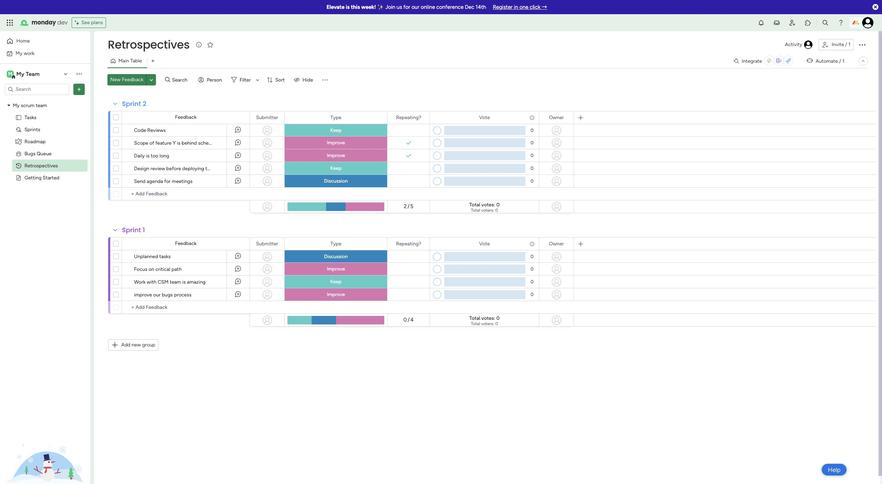 Task type: locate. For each thing, give the bounding box(es) containing it.
our
[[412, 4, 420, 10], [153, 292, 161, 298]]

for right agenda
[[164, 178, 171, 184]]

1 vertical spatial keep
[[330, 165, 342, 171]]

0 horizontal spatial retrospectives
[[24, 163, 58, 169]]

1 vertical spatial repeating? field
[[394, 240, 423, 248]]

elevate
[[327, 4, 345, 10]]

feedback for 1
[[175, 241, 197, 247]]

1 vertical spatial discussion
[[324, 254, 348, 260]]

1 vertical spatial sprint
[[122, 226, 141, 234]]

2 left 5
[[404, 203, 407, 210]]

unplanned
[[134, 254, 158, 260]]

arrow down image
[[253, 76, 262, 84]]

my inside button
[[16, 50, 22, 56]]

better
[[237, 166, 250, 172]]

2 owner from the top
[[549, 241, 564, 247]]

invite / 1
[[832, 42, 851, 48]]

0 vertical spatial 2
[[143, 99, 146, 108]]

my right caret down image
[[13, 102, 20, 108]]

dev
[[57, 18, 68, 27]]

options image for type
[[377, 112, 382, 124]]

0 vertical spatial 1
[[849, 42, 851, 48]]

feedback for 2
[[175, 114, 197, 120]]

1 improve from the top
[[327, 140, 345, 146]]

us
[[397, 4, 402, 10]]

plans
[[91, 20, 103, 26]]

vote field for first column information icon
[[478, 114, 492, 121]]

0 vertical spatial vote field
[[478, 114, 492, 121]]

review
[[151, 166, 165, 172]]

0 / 4
[[404, 317, 414, 323]]

1 right invite
[[849, 42, 851, 48]]

daily is too long
[[134, 153, 169, 159]]

is left too
[[146, 153, 150, 159]]

1 vertical spatial for
[[164, 178, 171, 184]]

0 vertical spatial voters:
[[481, 208, 495, 213]]

2 vertical spatial keep
[[330, 279, 342, 285]]

1 vertical spatial total votes: 0 total voters: 0
[[470, 315, 500, 326]]

Search in workspace field
[[15, 85, 59, 93]]

1 for automate / 1
[[843, 58, 845, 64]]

started
[[43, 175, 59, 181]]

my work
[[16, 50, 34, 56]]

1 horizontal spatial 1
[[843, 58, 845, 64]]

✨
[[378, 4, 384, 10]]

public board image left tasks
[[15, 114, 22, 121]]

my for my team
[[16, 70, 24, 77]]

2 vote field from the top
[[478, 240, 492, 248]]

automate
[[816, 58, 838, 64]]

0 vertical spatial repeating? field
[[394, 114, 423, 121]]

2 vote from the top
[[479, 241, 490, 247]]

main table button
[[107, 55, 147, 67]]

team right scrum
[[36, 102, 47, 108]]

0 vertical spatial keep
[[330, 127, 342, 133]]

register in one click → link
[[493, 4, 547, 10]]

0 horizontal spatial our
[[153, 292, 161, 298]]

5
[[411, 203, 414, 210]]

0 vertical spatial discussion
[[324, 178, 348, 184]]

roadmap
[[24, 139, 46, 145]]

1 submitter from the top
[[256, 114, 278, 120]]

owner
[[549, 114, 564, 120], [549, 241, 564, 247]]

1 horizontal spatial 2
[[404, 203, 407, 210]]

dec
[[465, 4, 475, 10]]

2 submitter field from the top
[[254, 240, 280, 248]]

0 vertical spatial total votes: 0 total voters: 0
[[470, 202, 500, 213]]

1 keep from the top
[[330, 127, 342, 133]]

click
[[530, 4, 541, 10]]

0 vertical spatial repeating?
[[396, 114, 421, 120]]

amazing
[[187, 279, 206, 285]]

feedback
[[122, 77, 143, 83], [175, 114, 197, 120], [175, 241, 197, 247]]

owner for 2nd owner field from the top of the page
[[549, 241, 564, 247]]

option
[[0, 99, 90, 100]]

team
[[26, 70, 40, 77]]

main
[[118, 58, 129, 64]]

1 public board image from the top
[[15, 114, 22, 121]]

+ Add Feedback text field
[[126, 190, 247, 198]]

1 vertical spatial voters:
[[481, 321, 495, 326]]

1 inside invite / 1 button
[[849, 42, 851, 48]]

1 up unplanned
[[143, 226, 145, 234]]

my left work
[[16, 50, 22, 56]]

1
[[849, 42, 851, 48], [843, 58, 845, 64], [143, 226, 145, 234]]

0 vertical spatial public board image
[[15, 114, 22, 121]]

see
[[81, 20, 90, 26]]

Vote field
[[478, 114, 492, 121], [478, 240, 492, 248]]

0 vertical spatial team
[[36, 102, 47, 108]]

/ left 5
[[408, 203, 410, 210]]

queue
[[37, 151, 52, 157]]

search everything image
[[822, 19, 829, 26]]

0 horizontal spatial tasks
[[159, 254, 171, 260]]

online
[[421, 4, 435, 10]]

1 horizontal spatial for
[[404, 4, 410, 10]]

1 vote from the top
[[479, 114, 490, 120]]

2 horizontal spatial 1
[[849, 42, 851, 48]]

3 improve from the top
[[327, 266, 345, 272]]

schedule
[[198, 140, 218, 146]]

autopilot image
[[807, 56, 813, 65]]

sprint for sprint 2
[[122, 99, 141, 108]]

public board image
[[15, 114, 22, 121], [15, 174, 22, 181]]

2 up the code
[[143, 99, 146, 108]]

inbox image
[[774, 19, 781, 26]]

column information image
[[530, 115, 535, 120], [530, 241, 535, 247]]

1 inside sprint 1 field
[[143, 226, 145, 234]]

behind
[[182, 140, 197, 146]]

0 vertical spatial owner
[[549, 114, 564, 120]]

options image
[[275, 112, 280, 124], [377, 112, 382, 124], [529, 112, 534, 124], [420, 238, 425, 250], [564, 238, 569, 250]]

1 vertical spatial owner
[[549, 241, 564, 247]]

0 vertical spatial submitter
[[256, 114, 278, 120]]

sort
[[275, 77, 285, 83]]

1 total votes: 0 total voters: 0 from the top
[[470, 202, 500, 213]]

1 vote field from the top
[[478, 114, 492, 121]]

1 vertical spatial public board image
[[15, 174, 22, 181]]

code reviews
[[134, 127, 166, 133]]

0 vertical spatial vote
[[479, 114, 490, 120]]

0 vertical spatial my
[[16, 50, 22, 56]]

1 vertical spatial vote
[[479, 241, 490, 247]]

Submitter field
[[254, 114, 280, 121], [254, 240, 280, 248]]

this
[[351, 4, 360, 10]]

1 horizontal spatial retrospectives
[[108, 37, 190, 52]]

filter
[[240, 77, 251, 83]]

my
[[16, 50, 22, 56], [16, 70, 24, 77], [13, 102, 20, 108]]

y
[[173, 140, 176, 146]]

/
[[846, 42, 848, 48], [840, 58, 842, 64], [408, 203, 410, 210], [408, 317, 410, 323]]

1 vertical spatial type field
[[329, 240, 343, 248]]

sprint down new feedback button
[[122, 99, 141, 108]]

3 keep from the top
[[330, 279, 342, 285]]

add to favorites image
[[207, 41, 214, 48]]

team right csm
[[170, 279, 181, 285]]

retrospectives up getting started
[[24, 163, 58, 169]]

1 vertical spatial submitter field
[[254, 240, 280, 248]]

is
[[346, 4, 350, 10], [177, 140, 181, 146], [146, 153, 150, 159], [218, 166, 222, 172], [182, 279, 186, 285]]

1 voters: from the top
[[481, 208, 495, 213]]

1 vertical spatial our
[[153, 292, 161, 298]]

votes:
[[482, 202, 495, 208], [482, 315, 495, 321]]

1 vertical spatial team
[[170, 279, 181, 285]]

activity button
[[783, 39, 816, 50]]

2 vertical spatial 1
[[143, 226, 145, 234]]

2 vertical spatial feedback
[[175, 241, 197, 247]]

2 public board image from the top
[[15, 174, 22, 181]]

options image
[[858, 40, 867, 49], [76, 86, 83, 93], [420, 112, 425, 124], [564, 112, 569, 124], [275, 238, 280, 250], [529, 238, 534, 250]]

0 horizontal spatial for
[[164, 178, 171, 184]]

scope
[[134, 140, 148, 146]]

1 vertical spatial type
[[331, 241, 342, 247]]

menu image
[[322, 76, 329, 83]]

0 vertical spatial column information image
[[530, 115, 535, 120]]

retrospectives
[[108, 37, 190, 52], [24, 163, 58, 169]]

0 horizontal spatial 1
[[143, 226, 145, 234]]

feedback up behind
[[175, 114, 197, 120]]

our left the online
[[412, 4, 420, 10]]

sprint for sprint 1
[[122, 226, 141, 234]]

options image for repeating?
[[420, 238, 425, 250]]

filter button
[[228, 74, 262, 85]]

0 vertical spatial type field
[[329, 114, 343, 121]]

feedback right 'new'
[[122, 77, 143, 83]]

register in one click →
[[493, 4, 547, 10]]

1 vertical spatial owner field
[[548, 240, 566, 248]]

Sprint 1 field
[[120, 226, 147, 235]]

submitter
[[256, 114, 278, 120], [256, 241, 278, 247]]

1 vertical spatial vote field
[[478, 240, 492, 248]]

2 type from the top
[[331, 241, 342, 247]]

vote for second column information icon vote field
[[479, 241, 490, 247]]

my inside list box
[[13, 102, 20, 108]]

caret down image
[[7, 103, 10, 108]]

1 votes: from the top
[[482, 202, 495, 208]]

0 vertical spatial tasks
[[205, 166, 217, 172]]

lottie animation image
[[0, 413, 90, 484]]

our left bugs
[[153, 292, 161, 298]]

1 repeating? from the top
[[396, 114, 421, 120]]

1 vertical spatial submitter
[[256, 241, 278, 247]]

in
[[514, 4, 518, 10]]

monday dev
[[32, 18, 68, 27]]

0 vertical spatial type
[[331, 114, 342, 120]]

2 sprint from the top
[[122, 226, 141, 234]]

total
[[470, 202, 481, 208], [471, 208, 480, 213], [470, 315, 481, 321], [471, 321, 480, 326]]

hide button
[[291, 74, 317, 85]]

1 vertical spatial repeating?
[[396, 241, 421, 247]]

0 vertical spatial retrospectives
[[108, 37, 190, 52]]

/ right invite
[[846, 42, 848, 48]]

0 vertical spatial feedback
[[122, 77, 143, 83]]

tasks
[[205, 166, 217, 172], [159, 254, 171, 260]]

0 vertical spatial votes:
[[482, 202, 495, 208]]

scrum
[[21, 102, 34, 108]]

my right workspace image
[[16, 70, 24, 77]]

is left amazing
[[182, 279, 186, 285]]

1 vertical spatial feedback
[[175, 114, 197, 120]]

Repeating? field
[[394, 114, 423, 121], [394, 240, 423, 248]]

tasks up critical
[[159, 254, 171, 260]]

0 vertical spatial submitter field
[[254, 114, 280, 121]]

work
[[134, 279, 146, 285]]

Type field
[[329, 114, 343, 121], [329, 240, 343, 248]]

2 total votes: 0 total voters: 0 from the top
[[470, 315, 500, 326]]

my team
[[16, 70, 40, 77]]

2 column information image from the top
[[530, 241, 535, 247]]

0 vertical spatial owner field
[[548, 114, 566, 121]]

list box
[[0, 98, 90, 280]]

/ for 2
[[408, 203, 410, 210]]

/ inside invite / 1 button
[[846, 42, 848, 48]]

keep
[[330, 127, 342, 133], [330, 165, 342, 171], [330, 279, 342, 285]]

2 submitter from the top
[[256, 241, 278, 247]]

0 horizontal spatial 2
[[143, 99, 146, 108]]

2 improve from the top
[[327, 153, 345, 159]]

apps image
[[805, 19, 812, 26]]

2 / 5
[[404, 203, 414, 210]]

1 owner from the top
[[549, 114, 564, 120]]

2 voters: from the top
[[481, 321, 495, 326]]

/ left 4 on the left
[[408, 317, 410, 323]]

Retrospectives field
[[106, 37, 192, 52]]

1 vertical spatial my
[[16, 70, 24, 77]]

focus on critical path
[[134, 266, 182, 272]]

1 submitter field from the top
[[254, 114, 280, 121]]

my inside the workspace selection "element"
[[16, 70, 24, 77]]

for right us
[[404, 4, 410, 10]]

4 improve from the top
[[327, 292, 345, 298]]

workspace image
[[7, 70, 14, 78]]

2 vertical spatial my
[[13, 102, 20, 108]]

focus
[[134, 266, 147, 272]]

workspace selection element
[[7, 70, 41, 79]]

type
[[331, 114, 342, 120], [331, 241, 342, 247]]

sort button
[[264, 74, 289, 85]]

2
[[143, 99, 146, 108], [404, 203, 407, 210]]

2 repeating? from the top
[[396, 241, 421, 247]]

improve
[[327, 140, 345, 146], [327, 153, 345, 159], [327, 266, 345, 272], [327, 292, 345, 298]]

/ right automate
[[840, 58, 842, 64]]

feedback up 'path'
[[175, 241, 197, 247]]

Search field
[[170, 75, 192, 85]]

1 vertical spatial votes:
[[482, 315, 495, 321]]

0 horizontal spatial team
[[36, 102, 47, 108]]

new
[[132, 342, 141, 348]]

2 inside field
[[143, 99, 146, 108]]

1 vertical spatial column information image
[[530, 241, 535, 247]]

1 repeating? field from the top
[[394, 114, 423, 121]]

Owner field
[[548, 114, 566, 121], [548, 240, 566, 248]]

work with csm team is amazing
[[134, 279, 206, 285]]

2 votes: from the top
[[482, 315, 495, 321]]

1 vertical spatial retrospectives
[[24, 163, 58, 169]]

0 vertical spatial sprint
[[122, 99, 141, 108]]

14th
[[476, 4, 486, 10]]

1 sprint from the top
[[122, 99, 141, 108]]

1 vertical spatial 1
[[843, 58, 845, 64]]

0 vertical spatial our
[[412, 4, 420, 10]]

public board image left getting
[[15, 174, 22, 181]]

sprint up unplanned
[[122, 226, 141, 234]]

submitter for second submitter field from the bottom
[[256, 114, 278, 120]]

retrospectives up add view image
[[108, 37, 190, 52]]

with
[[147, 279, 157, 285]]

1 down invite / 1
[[843, 58, 845, 64]]

tasks left much
[[205, 166, 217, 172]]



Task type: vqa. For each thing, say whether or not it's contained in the screenshot.
Add View image
yes



Task type: describe. For each thing, give the bounding box(es) containing it.
my work button
[[4, 48, 76, 59]]

send
[[134, 178, 146, 184]]

options image for owner
[[564, 238, 569, 250]]

public board image for getting started
[[15, 174, 22, 181]]

bugs queue
[[24, 151, 52, 157]]

/ for automate
[[840, 58, 842, 64]]

work
[[24, 50, 34, 56]]

design review before deploying tasks is much better
[[134, 166, 250, 172]]

home
[[16, 38, 30, 44]]

workspace options image
[[76, 70, 83, 77]]

submitter for 1st submitter field from the bottom of the page
[[256, 241, 278, 247]]

2 repeating? field from the top
[[394, 240, 423, 248]]

new feedback
[[110, 77, 143, 83]]

→
[[542, 4, 547, 10]]

person
[[207, 77, 222, 83]]

monday
[[32, 18, 56, 27]]

2 discussion from the top
[[324, 254, 348, 260]]

1 horizontal spatial team
[[170, 279, 181, 285]]

elevate is this week! ✨ join us for our online conference dec 14th
[[327, 4, 486, 10]]

1 vertical spatial 2
[[404, 203, 407, 210]]

path
[[172, 266, 182, 272]]

getting
[[24, 175, 42, 181]]

lottie animation element
[[0, 413, 90, 484]]

register
[[493, 4, 513, 10]]

notifications image
[[758, 19, 765, 26]]

select product image
[[6, 19, 13, 26]]

bugs
[[162, 292, 173, 298]]

1 column information image from the top
[[530, 115, 535, 120]]

0 vertical spatial for
[[404, 4, 410, 10]]

1 discussion from the top
[[324, 178, 348, 184]]

join
[[386, 4, 396, 10]]

votes: for 0 / 4
[[482, 315, 495, 321]]

process
[[174, 292, 192, 298]]

new
[[110, 77, 121, 83]]

meetings
[[172, 178, 193, 184]]

options image for submitter
[[275, 112, 280, 124]]

one
[[520, 4, 529, 10]]

2 type field from the top
[[329, 240, 343, 248]]

1 for invite / 1
[[849, 42, 851, 48]]

unplanned tasks
[[134, 254, 171, 260]]

tasks
[[24, 114, 36, 120]]

owner for first owner field
[[549, 114, 564, 120]]

long
[[160, 153, 169, 159]]

deploying
[[182, 166, 204, 172]]

add new group
[[121, 342, 155, 348]]

sprints
[[24, 126, 40, 132]]

1 owner field from the top
[[548, 114, 566, 121]]

invite
[[832, 42, 845, 48]]

help image
[[838, 19, 845, 26]]

sprint 1
[[122, 226, 145, 234]]

my for my work
[[16, 50, 22, 56]]

help button
[[822, 464, 847, 476]]

before
[[166, 166, 181, 172]]

/ for invite
[[846, 42, 848, 48]]

collapse board header image
[[861, 58, 867, 64]]

home button
[[4, 35, 76, 47]]

feedback inside button
[[122, 77, 143, 83]]

v2 search image
[[165, 76, 170, 84]]

scope of feature y is behind schedule
[[134, 140, 218, 146]]

bugs
[[24, 151, 36, 157]]

is right y
[[177, 140, 181, 146]]

1 horizontal spatial our
[[412, 4, 420, 10]]

improve our bugs process
[[134, 292, 192, 298]]

integrate
[[742, 58, 763, 64]]

daily
[[134, 153, 145, 159]]

getting started
[[24, 175, 59, 181]]

/ for 0
[[408, 317, 410, 323]]

invite / 1 button
[[819, 39, 854, 50]]

list box containing my scrum team
[[0, 98, 90, 280]]

see plans button
[[72, 17, 106, 28]]

reviews
[[147, 127, 166, 133]]

group
[[142, 342, 155, 348]]

improve
[[134, 292, 152, 298]]

+ Add Feedback text field
[[126, 303, 247, 312]]

total votes: 0 total voters: 0 for 4
[[470, 315, 500, 326]]

see plans
[[81, 20, 103, 26]]

Sprint 2 field
[[120, 99, 148, 109]]

angle down image
[[150, 77, 153, 82]]

sprint 2
[[122, 99, 146, 108]]

1 vertical spatial tasks
[[159, 254, 171, 260]]

1 type from the top
[[331, 114, 342, 120]]

critical
[[156, 266, 170, 272]]

my scrum team
[[13, 102, 47, 108]]

public board image for tasks
[[15, 114, 22, 121]]

main table
[[118, 58, 142, 64]]

voters: for 4
[[481, 321, 495, 326]]

add
[[121, 342, 130, 348]]

votes: for 2 / 5
[[482, 202, 495, 208]]

my for my scrum team
[[13, 102, 20, 108]]

voters: for 5
[[481, 208, 495, 213]]

conference
[[437, 4, 464, 10]]

help
[[828, 466, 841, 473]]

2 owner field from the top
[[548, 240, 566, 248]]

add view image
[[152, 58, 154, 64]]

vote for vote field related to first column information icon
[[479, 114, 490, 120]]

2 keep from the top
[[330, 165, 342, 171]]

add new group button
[[108, 339, 159, 351]]

activity
[[785, 42, 803, 48]]

invite members image
[[789, 19, 796, 26]]

is left much
[[218, 166, 222, 172]]

4
[[411, 317, 414, 323]]

m
[[8, 71, 12, 77]]

new feedback button
[[107, 74, 146, 85]]

total votes: 0 total voters: 0 for 5
[[470, 202, 500, 213]]

send agenda for meetings
[[134, 178, 193, 184]]

christina overa image
[[863, 17, 874, 28]]

person button
[[195, 74, 226, 85]]

is left this
[[346, 4, 350, 10]]

retrospectives inside list box
[[24, 163, 58, 169]]

too
[[151, 153, 158, 159]]

feature
[[156, 140, 172, 146]]

code
[[134, 127, 146, 133]]

much
[[223, 166, 235, 172]]

dapulse integrations image
[[734, 58, 739, 64]]

agenda
[[147, 178, 163, 184]]

1 type field from the top
[[329, 114, 343, 121]]

week!
[[361, 4, 376, 10]]

show board description image
[[195, 41, 203, 48]]

hide
[[303, 77, 313, 83]]

of
[[150, 140, 154, 146]]

1 horizontal spatial tasks
[[205, 166, 217, 172]]

on
[[149, 266, 154, 272]]

vote field for second column information icon
[[478, 240, 492, 248]]



